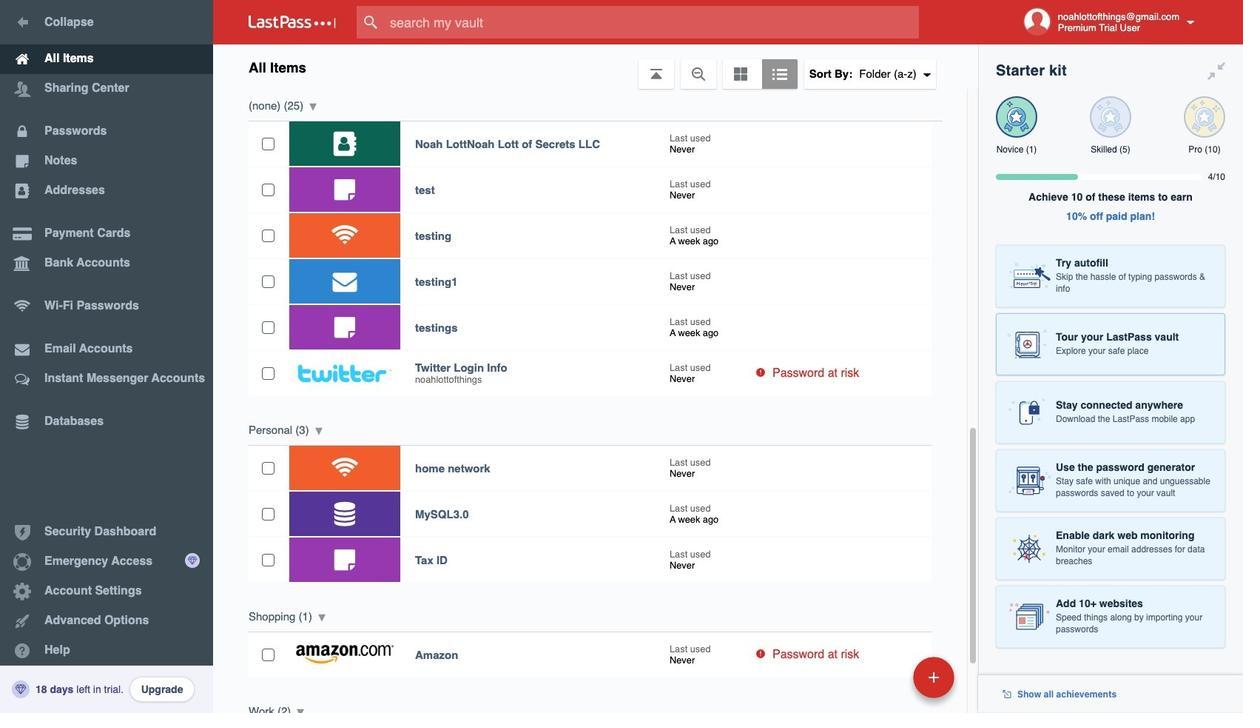 Task type: vqa. For each thing, say whether or not it's contained in the screenshot.
LastPass image
yes



Task type: locate. For each thing, give the bounding box(es) containing it.
Search search field
[[357, 6, 948, 39]]

new item navigation
[[812, 652, 964, 713]]

new item element
[[812, 656, 960, 698]]



Task type: describe. For each thing, give the bounding box(es) containing it.
lastpass image
[[249, 16, 336, 29]]

vault options navigation
[[213, 44, 979, 89]]

search my vault text field
[[357, 6, 948, 39]]

main navigation navigation
[[0, 0, 213, 713]]



